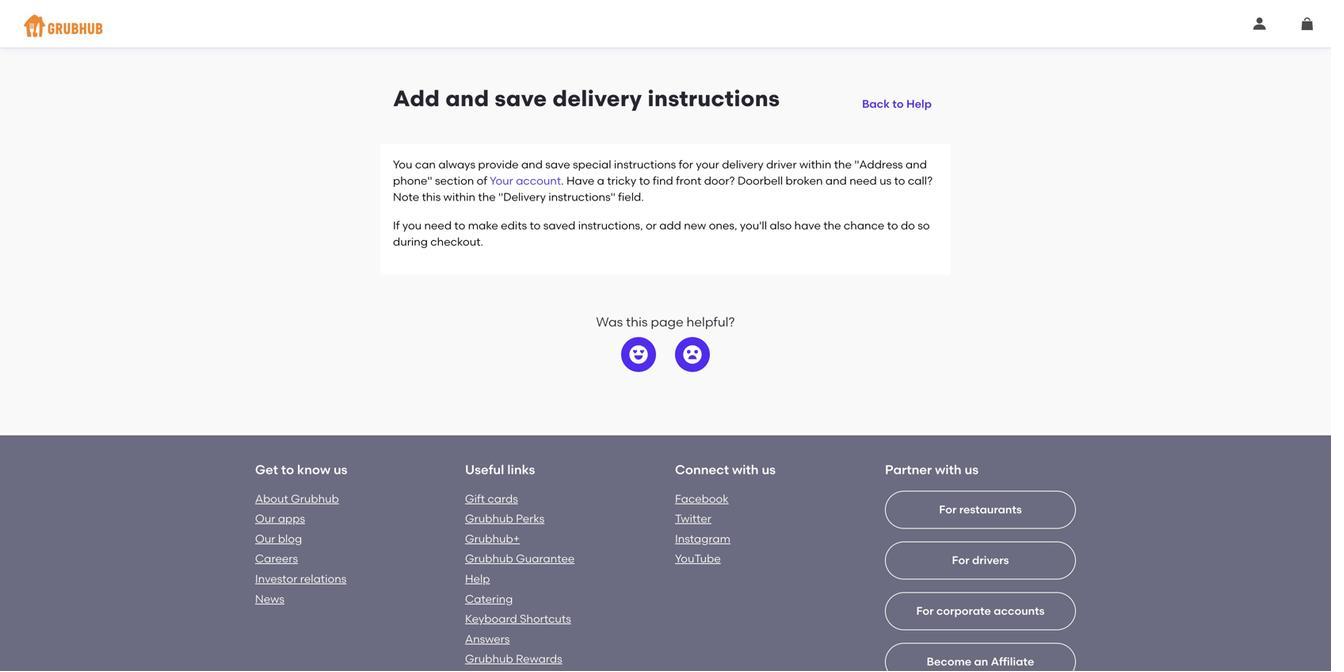 Task type: describe. For each thing, give the bounding box(es) containing it.
for drivers
[[953, 554, 1010, 567]]

0 vertical spatial save
[[495, 85, 547, 112]]

always
[[439, 158, 476, 171]]

partner
[[886, 462, 933, 478]]

so
[[918, 219, 930, 232]]

the inside if you need to make edits to saved instructions, or add new ones, you'll also have the chance to do so during checkout.
[[824, 219, 842, 232]]

youtube link
[[675, 552, 721, 566]]

know
[[297, 462, 331, 478]]

accounts
[[994, 605, 1045, 618]]

to right get
[[281, 462, 294, 478]]

careers
[[255, 552, 298, 566]]

facebook link
[[675, 492, 729, 506]]

for restaurants link
[[886, 491, 1077, 672]]

affiliate
[[992, 655, 1035, 669]]

phone"
[[393, 174, 433, 188]]

ones,
[[709, 219, 738, 232]]

answers
[[465, 633, 510, 646]]

your
[[696, 158, 720, 171]]

and right "add"
[[446, 85, 489, 112]]

provide
[[478, 158, 519, 171]]

add
[[393, 85, 440, 112]]

grubhub down grubhub+
[[465, 552, 514, 566]]

get to know us
[[255, 462, 348, 478]]

your account link
[[490, 174, 561, 188]]

add and save delivery instructions
[[393, 85, 780, 112]]

"address
[[855, 158, 904, 171]]

your account
[[490, 174, 561, 188]]

cards
[[488, 492, 518, 506]]

us up the for restaurants
[[965, 462, 979, 478]]

during
[[393, 235, 428, 248]]

connect with us
[[675, 462, 776, 478]]

of
[[477, 174, 488, 188]]

to left find on the top of page
[[639, 174, 651, 188]]

special
[[573, 158, 612, 171]]

useful
[[465, 462, 505, 478]]

for
[[679, 158, 694, 171]]

2 our from the top
[[255, 532, 275, 546]]

help link
[[465, 572, 490, 586]]

become
[[927, 655, 972, 669]]

for for for drivers
[[953, 554, 970, 567]]

restaurants
[[960, 503, 1023, 517]]

tricky
[[607, 174, 637, 188]]

can
[[415, 158, 436, 171]]

relations
[[300, 572, 347, 586]]

note
[[393, 190, 420, 204]]

facebook
[[675, 492, 729, 506]]

news
[[255, 592, 285, 606]]

have
[[567, 174, 595, 188]]

small image
[[1302, 17, 1315, 30]]

field.
[[619, 190, 644, 204]]

small image
[[1254, 17, 1267, 30]]

account
[[516, 174, 561, 188]]

for for for restaurants
[[940, 503, 957, 517]]

about grubhub our apps our                                     blog careers investor                                     relations news
[[255, 492, 347, 606]]

broken
[[786, 174, 823, 188]]

instagram
[[675, 532, 731, 546]]

blog
[[278, 532, 302, 546]]

within inside . have a tricky to find front door? doorbell broken and need us to call? note this within the "delivery instructions" field.
[[444, 190, 476, 204]]

us right the know
[[334, 462, 348, 478]]

.
[[561, 174, 564, 188]]

careers link
[[255, 552, 298, 566]]

keyboard
[[465, 613, 518, 626]]

. have a tricky to find front door? doorbell broken and need us to call? note this within the "delivery instructions" field.
[[393, 174, 933, 204]]

grubhub logo image
[[24, 10, 103, 42]]

useful links
[[465, 462, 535, 478]]

get
[[255, 462, 278, 478]]

become an affiliate
[[927, 655, 1035, 669]]

connect
[[675, 462, 730, 478]]

section
[[435, 174, 474, 188]]

0 horizontal spatial delivery
[[553, 85, 643, 112]]

chance
[[844, 219, 885, 232]]

your
[[490, 174, 514, 188]]

new
[[684, 219, 707, 232]]

and inside . have a tricky to find front door? doorbell broken and need us to call? note this within the "delivery instructions" field.
[[826, 174, 847, 188]]

links
[[508, 462, 535, 478]]

keyboard shortcuts link
[[465, 613, 571, 626]]

make
[[468, 219, 499, 232]]

this page was helpful image
[[630, 345, 649, 365]]

doorbell
[[738, 174, 783, 188]]

about
[[255, 492, 288, 506]]

investor
[[255, 572, 298, 586]]



Task type: locate. For each thing, give the bounding box(es) containing it.
back
[[863, 97, 890, 110]]

for left corporate
[[917, 605, 934, 618]]

0 vertical spatial instructions
[[648, 85, 780, 112]]

to left do
[[888, 219, 899, 232]]

instructions up your
[[648, 85, 780, 112]]

0 vertical spatial this
[[422, 190, 441, 204]]

front
[[676, 174, 702, 188]]

and up account at the top left
[[522, 158, 543, 171]]

0 horizontal spatial need
[[425, 219, 452, 232]]

instructions"
[[549, 190, 616, 204]]

need inside . have a tricky to find front door? doorbell broken and need us to call? note this within the "delivery instructions" field.
[[850, 174, 877, 188]]

0 horizontal spatial within
[[444, 190, 476, 204]]

our up careers
[[255, 532, 275, 546]]

grubhub+ link
[[465, 532, 520, 546]]

apps
[[278, 512, 305, 526]]

facebook twitter instagram youtube
[[675, 492, 731, 566]]

instructions inside you can always provide and save special instructions for your delivery driver within the "address and phone" section of
[[614, 158, 676, 171]]

add
[[660, 219, 682, 232]]

to left call?
[[895, 174, 906, 188]]

to right edits
[[530, 219, 541, 232]]

our down about
[[255, 512, 275, 526]]

save inside you can always provide and save special instructions for your delivery driver within the "address and phone" section of
[[546, 158, 571, 171]]

find
[[653, 174, 674, 188]]

answers link
[[465, 633, 510, 646]]

for inside for restaurants link
[[940, 503, 957, 517]]

within up broken
[[800, 158, 832, 171]]

need inside if you need to make edits to saved instructions, or add new ones, you'll also have the chance to do so during checkout.
[[425, 219, 452, 232]]

0 horizontal spatial with
[[733, 462, 759, 478]]

help up catering
[[465, 572, 490, 586]]

instructions,
[[579, 219, 643, 232]]

delivery up special
[[553, 85, 643, 112]]

corporate
[[937, 605, 992, 618]]

0 vertical spatial the
[[835, 158, 852, 171]]

2 with from the left
[[936, 462, 962, 478]]

1 vertical spatial this
[[626, 315, 648, 330]]

us
[[880, 174, 892, 188], [334, 462, 348, 478], [762, 462, 776, 478], [965, 462, 979, 478]]

help right 'back'
[[907, 97, 932, 110]]

this right was
[[626, 315, 648, 330]]

grubhub guarantee link
[[465, 552, 575, 566]]

this down the phone"
[[422, 190, 441, 204]]

1 vertical spatial our
[[255, 532, 275, 546]]

2 vertical spatial the
[[824, 219, 842, 232]]

gift
[[465, 492, 485, 506]]

1 horizontal spatial help
[[907, 97, 932, 110]]

twitter
[[675, 512, 712, 526]]

back to help link
[[856, 85, 939, 113]]

you
[[393, 158, 413, 171]]

saved
[[544, 219, 576, 232]]

us inside . have a tricky to find front door? doorbell broken and need us to call? note this within the "delivery instructions" field.
[[880, 174, 892, 188]]

save
[[495, 85, 547, 112], [546, 158, 571, 171]]

for inside for corporate accounts link
[[917, 605, 934, 618]]

1 horizontal spatial need
[[850, 174, 877, 188]]

0 vertical spatial our
[[255, 512, 275, 526]]

to right 'back'
[[893, 97, 904, 110]]

need down "address
[[850, 174, 877, 188]]

was this page helpful?
[[597, 315, 735, 330]]

0 vertical spatial help
[[907, 97, 932, 110]]

1 vertical spatial for
[[953, 554, 970, 567]]

instagram link
[[675, 532, 731, 546]]

2 vertical spatial for
[[917, 605, 934, 618]]

grubhub down gift cards link
[[465, 512, 514, 526]]

to up checkout.
[[455, 219, 466, 232]]

our                                     blog link
[[255, 532, 302, 546]]

help inside gift cards grubhub perks grubhub+ grubhub guarantee help catering keyboard shortcuts answers grubhub rewards
[[465, 572, 490, 586]]

if
[[393, 219, 400, 232]]

for corporate accounts
[[917, 605, 1045, 618]]

you can always provide and save special instructions for your delivery driver within the "address and phone" section of
[[393, 158, 928, 188]]

1 horizontal spatial delivery
[[722, 158, 764, 171]]

with right connect
[[733, 462, 759, 478]]

for inside for drivers link
[[953, 554, 970, 567]]

with right partner
[[936, 462, 962, 478]]

need up checkout.
[[425, 219, 452, 232]]

rewards
[[516, 653, 563, 666]]

for drivers link
[[886, 542, 1077, 672]]

the inside you can always provide and save special instructions for your delivery driver within the "address and phone" section of
[[835, 158, 852, 171]]

instructions up find on the top of page
[[614, 158, 676, 171]]

do
[[901, 219, 916, 232]]

and up call?
[[906, 158, 928, 171]]

"delivery
[[499, 190, 546, 204]]

our apps link
[[255, 512, 305, 526]]

for for for corporate accounts
[[917, 605, 934, 618]]

1 vertical spatial need
[[425, 219, 452, 232]]

0 horizontal spatial help
[[465, 572, 490, 586]]

a
[[598, 174, 605, 188]]

save up .
[[546, 158, 571, 171]]

partner with us
[[886, 462, 979, 478]]

grubhub rewards link
[[465, 653, 563, 666]]

1 vertical spatial instructions
[[614, 158, 676, 171]]

0 vertical spatial need
[[850, 174, 877, 188]]

with
[[733, 462, 759, 478], [936, 462, 962, 478]]

0 vertical spatial delivery
[[553, 85, 643, 112]]

youtube
[[675, 552, 721, 566]]

0 vertical spatial for
[[940, 503, 957, 517]]

delivery
[[553, 85, 643, 112], [722, 158, 764, 171]]

us down "address
[[880, 174, 892, 188]]

for left restaurants
[[940, 503, 957, 517]]

and right broken
[[826, 174, 847, 188]]

catering
[[465, 592, 513, 606]]

the
[[835, 158, 852, 171], [478, 190, 496, 204], [824, 219, 842, 232]]

1 horizontal spatial within
[[800, 158, 832, 171]]

guarantee
[[516, 552, 575, 566]]

0 horizontal spatial this
[[422, 190, 441, 204]]

perks
[[516, 512, 545, 526]]

checkout.
[[431, 235, 484, 248]]

this inside . have a tricky to find front door? doorbell broken and need us to call? note this within the "delivery instructions" field.
[[422, 190, 441, 204]]

1 with from the left
[[733, 462, 759, 478]]

if you need to make edits to saved instructions, or add new ones, you'll also have the chance to do so during checkout.
[[393, 219, 930, 248]]

become an affiliate link
[[886, 643, 1077, 672]]

1 vertical spatial within
[[444, 190, 476, 204]]

delivery inside you can always provide and save special instructions for your delivery driver within the "address and phone" section of
[[722, 158, 764, 171]]

the right have
[[824, 219, 842, 232]]

you'll
[[740, 219, 768, 232]]

help
[[907, 97, 932, 110], [465, 572, 490, 586]]

investor                                     relations link
[[255, 572, 347, 586]]

have
[[795, 219, 821, 232]]

was
[[597, 315, 623, 330]]

1 our from the top
[[255, 512, 275, 526]]

delivery up the doorbell
[[722, 158, 764, 171]]

page
[[651, 315, 684, 330]]

1 horizontal spatial this
[[626, 315, 648, 330]]

the inside . have a tricky to find front door? doorbell broken and need us to call? note this within the "delivery instructions" field.
[[478, 190, 496, 204]]

or
[[646, 219, 657, 232]]

within inside you can always provide and save special instructions for your delivery driver within the "address and phone" section of
[[800, 158, 832, 171]]

grubhub down the know
[[291, 492, 339, 506]]

gift cards link
[[465, 492, 518, 506]]

edits
[[501, 219, 527, 232]]

1 vertical spatial delivery
[[722, 158, 764, 171]]

twitter link
[[675, 512, 712, 526]]

the left "address
[[835, 158, 852, 171]]

instructions
[[648, 85, 780, 112], [614, 158, 676, 171]]

1 vertical spatial save
[[546, 158, 571, 171]]

within
[[800, 158, 832, 171], [444, 190, 476, 204]]

1 horizontal spatial with
[[936, 462, 962, 478]]

us right connect
[[762, 462, 776, 478]]

0 vertical spatial within
[[800, 158, 832, 171]]

shortcuts
[[520, 613, 571, 626]]

1 vertical spatial the
[[478, 190, 496, 204]]

also
[[770, 219, 792, 232]]

grubhub inside about grubhub our apps our                                     blog careers investor                                     relations news
[[291, 492, 339, 506]]

save up provide
[[495, 85, 547, 112]]

for left drivers on the right bottom of page
[[953, 554, 970, 567]]

grubhub down 'answers' link
[[465, 653, 514, 666]]

with for connect
[[733, 462, 759, 478]]

1 vertical spatial help
[[465, 572, 490, 586]]

for corporate accounts link
[[886, 592, 1077, 672]]

call?
[[908, 174, 933, 188]]

catering link
[[465, 592, 513, 606]]

the down of on the left top
[[478, 190, 496, 204]]

this
[[422, 190, 441, 204], [626, 315, 648, 330]]

about grubhub link
[[255, 492, 339, 506]]

back to help
[[863, 97, 932, 110]]

helpful?
[[687, 315, 735, 330]]

within down 'section'
[[444, 190, 476, 204]]

with for partner
[[936, 462, 962, 478]]

drivers
[[973, 554, 1010, 567]]

this page was not helpful image
[[683, 345, 702, 365]]

an
[[975, 655, 989, 669]]



Task type: vqa. For each thing, say whether or not it's contained in the screenshot.
tell
no



